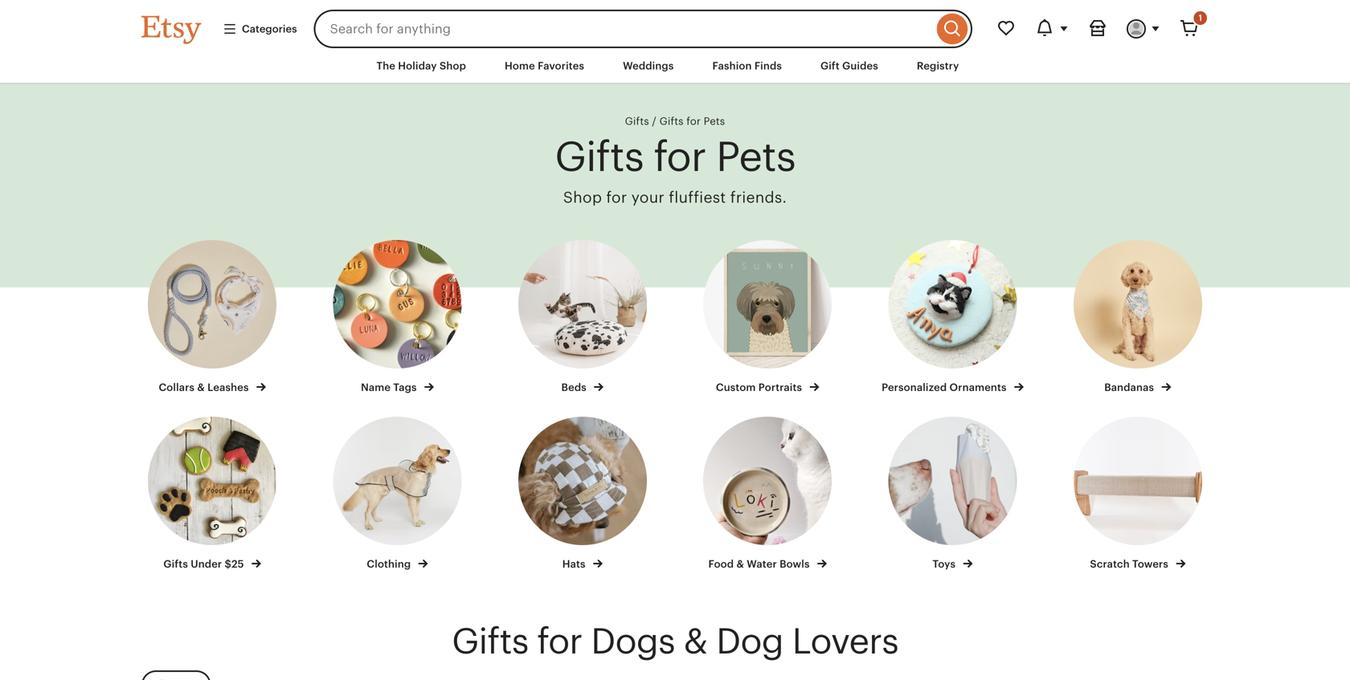 Task type: describe. For each thing, give the bounding box(es) containing it.
bandanas
[[1104, 382, 1157, 394]]

your
[[631, 189, 665, 206]]

gifts link
[[625, 115, 649, 128]]

beds
[[561, 382, 589, 394]]

for right gifts link
[[687, 115, 701, 128]]

guides
[[842, 60, 878, 72]]

none search field inside categories banner
[[314, 10, 972, 48]]

gift guides
[[821, 60, 878, 72]]

scratch towers
[[1090, 558, 1171, 570]]

portraits
[[759, 382, 802, 394]]

1 vertical spatial shop
[[563, 189, 602, 206]]

categories banner
[[113, 0, 1238, 48]]

scratch
[[1090, 558, 1130, 570]]

custom portraits link
[[690, 240, 846, 395]]

hats link
[[504, 417, 661, 572]]

weddings link
[[611, 51, 686, 81]]

for up shop for your fluffiest friends.
[[654, 133, 706, 180]]

0 vertical spatial gifts for pets
[[660, 115, 725, 128]]

Search for anything text field
[[314, 10, 933, 48]]

the holiday shop
[[377, 60, 466, 72]]

name tags
[[361, 382, 419, 394]]

toys link
[[875, 417, 1031, 572]]

weddings
[[623, 60, 674, 72]]

hats
[[562, 558, 588, 570]]

& for food
[[737, 558, 744, 570]]

home
[[505, 60, 535, 72]]

bowls
[[780, 558, 810, 570]]

name tags link
[[319, 240, 476, 395]]

for left your
[[606, 189, 627, 206]]

personalized
[[882, 382, 947, 394]]

gifts under $25
[[163, 558, 247, 570]]

registry
[[917, 60, 959, 72]]

gifts for dogs & dog lovers
[[452, 622, 898, 662]]

for left dogs
[[537, 622, 582, 662]]

1
[[1199, 13, 1202, 23]]

custom
[[716, 382, 756, 394]]

beds link
[[504, 240, 661, 395]]

home favorites
[[505, 60, 584, 72]]

dogs
[[591, 622, 675, 662]]

& for collars
[[197, 382, 205, 394]]

gifts under $25 link
[[134, 417, 290, 572]]

under
[[191, 558, 222, 570]]

toys
[[933, 558, 958, 570]]

scratch towers link
[[1060, 417, 1216, 572]]

leashes
[[207, 382, 249, 394]]



Task type: vqa. For each thing, say whether or not it's contained in the screenshot.
Pets
yes



Task type: locate. For each thing, give the bounding box(es) containing it.
gifts
[[625, 115, 649, 128], [660, 115, 684, 128], [555, 133, 644, 180], [163, 558, 188, 570], [452, 622, 528, 662]]

collars & leashes
[[159, 382, 251, 394]]

favorites
[[538, 60, 584, 72]]

& left dog
[[684, 622, 708, 662]]

1 horizontal spatial shop
[[563, 189, 602, 206]]

lovers
[[792, 622, 898, 662]]

gifts for pets right gifts link
[[660, 115, 725, 128]]

shop inside "the holiday shop" link
[[440, 60, 466, 72]]

1 horizontal spatial &
[[684, 622, 708, 662]]

categories
[[242, 23, 297, 35]]

0 horizontal spatial &
[[197, 382, 205, 394]]

water
[[747, 558, 777, 570]]

gifts inside gifts under $25 link
[[163, 558, 188, 570]]

menu bar containing the holiday shop
[[113, 48, 1238, 85]]

for
[[687, 115, 701, 128], [654, 133, 706, 180], [606, 189, 627, 206], [537, 622, 582, 662]]

&
[[197, 382, 205, 394], [737, 558, 744, 570], [684, 622, 708, 662]]

the holiday shop link
[[364, 51, 478, 81]]

fluffiest
[[669, 189, 726, 206]]

categories button
[[211, 14, 309, 43]]

fashion
[[712, 60, 752, 72]]

personalized ornaments
[[882, 382, 1009, 394]]

fashion finds
[[712, 60, 782, 72]]

1 vertical spatial &
[[737, 558, 744, 570]]

$25
[[225, 558, 244, 570]]

ornaments
[[950, 382, 1007, 394]]

bandanas link
[[1060, 240, 1216, 395]]

finds
[[755, 60, 782, 72]]

0 vertical spatial &
[[197, 382, 205, 394]]

towers
[[1132, 558, 1169, 570]]

pets down fashion
[[704, 115, 725, 128]]

fashion finds link
[[700, 51, 794, 81]]

2 vertical spatial &
[[684, 622, 708, 662]]

registry link
[[905, 51, 971, 81]]

friends.
[[730, 189, 787, 206]]

custom portraits
[[716, 382, 805, 394]]

gifts for pets up shop for your fluffiest friends.
[[555, 133, 795, 180]]

0 horizontal spatial shop
[[440, 60, 466, 72]]

shop for your fluffiest friends.
[[563, 189, 787, 206]]

1 link
[[1170, 10, 1209, 48]]

food & water bowls
[[708, 558, 812, 570]]

shop left your
[[563, 189, 602, 206]]

gift guides link
[[808, 51, 890, 81]]

shop
[[440, 60, 466, 72], [563, 189, 602, 206]]

dog
[[716, 622, 784, 662]]

holiday
[[398, 60, 437, 72]]

personalized ornaments link
[[875, 240, 1031, 395]]

gifts for pets
[[660, 115, 725, 128], [555, 133, 795, 180]]

pets
[[704, 115, 725, 128], [716, 133, 795, 180]]

& right food
[[737, 558, 744, 570]]

tags
[[393, 382, 417, 394]]

pets up friends. at the top
[[716, 133, 795, 180]]

clothing link
[[319, 417, 476, 572]]

collars & leashes link
[[134, 240, 290, 395]]

food & water bowls link
[[690, 417, 846, 572]]

menu bar
[[113, 48, 1238, 85]]

gift
[[821, 60, 840, 72]]

home favorites link
[[493, 51, 596, 81]]

clothing
[[367, 558, 414, 570]]

food
[[708, 558, 734, 570]]

shop right holiday
[[440, 60, 466, 72]]

1 vertical spatial pets
[[716, 133, 795, 180]]

2 horizontal spatial &
[[737, 558, 744, 570]]

& right 'collars'
[[197, 382, 205, 394]]

None search field
[[314, 10, 972, 48]]

name
[[361, 382, 391, 394]]

the
[[377, 60, 395, 72]]

collars
[[159, 382, 195, 394]]

1 vertical spatial gifts for pets
[[555, 133, 795, 180]]

0 vertical spatial pets
[[704, 115, 725, 128]]

0 vertical spatial shop
[[440, 60, 466, 72]]



